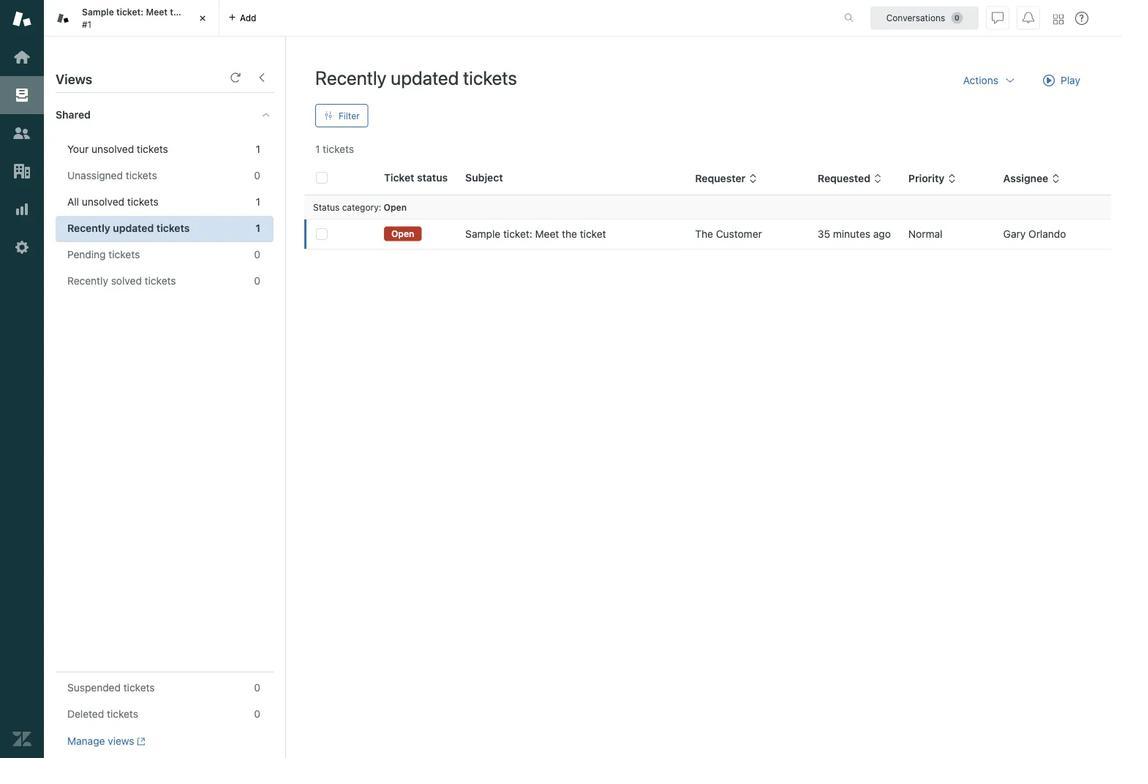 Task type: locate. For each thing, give the bounding box(es) containing it.
0
[[254, 169, 260, 181], [254, 248, 260, 260], [254, 275, 260, 287], [254, 682, 260, 694], [254, 708, 260, 720]]

deleted tickets
[[67, 708, 138, 720]]

2 vertical spatial recently
[[67, 275, 108, 287]]

suspended tickets
[[67, 682, 155, 694]]

sample ticket: meet the ticket link
[[466, 227, 606, 241]]

orlando
[[1029, 228, 1066, 240]]

assignee
[[1004, 172, 1049, 184]]

the for sample ticket: meet the ticket
[[562, 228, 577, 240]]

assignee button
[[1004, 172, 1060, 185]]

0 horizontal spatial recently updated tickets
[[67, 222, 190, 234]]

0 vertical spatial sample
[[82, 7, 114, 17]]

admin image
[[12, 238, 31, 257]]

organizations image
[[12, 162, 31, 181]]

0 vertical spatial unsolved
[[91, 143, 134, 155]]

zendesk support image
[[12, 10, 31, 29]]

requested
[[818, 172, 871, 184]]

1 horizontal spatial ticket:
[[503, 228, 533, 240]]

views
[[56, 71, 92, 87]]

priority
[[909, 172, 945, 184]]

0 horizontal spatial meet
[[146, 7, 168, 17]]

1 vertical spatial sample
[[466, 228, 501, 240]]

ticket
[[186, 7, 211, 17], [580, 228, 606, 240]]

recently solved tickets
[[67, 275, 176, 287]]

0 vertical spatial recently updated tickets
[[315, 66, 517, 89]]

0 horizontal spatial the
[[170, 7, 184, 17]]

0 vertical spatial updated
[[391, 66, 459, 89]]

0 vertical spatial recently
[[315, 66, 387, 89]]

sample
[[82, 7, 114, 17], [466, 228, 501, 240]]

close image
[[195, 11, 210, 26]]

conversations
[[887, 13, 946, 23]]

1 vertical spatial recently
[[67, 222, 110, 234]]

filter button
[[315, 104, 368, 127]]

1
[[256, 143, 260, 155], [315, 143, 320, 155], [256, 196, 260, 208], [256, 222, 260, 234]]

1 horizontal spatial meet
[[535, 228, 559, 240]]

0 vertical spatial ticket:
[[116, 7, 144, 17]]

deleted
[[67, 708, 104, 720]]

ticket status
[[384, 172, 448, 184]]

2 0 from the top
[[254, 248, 260, 260]]

1 horizontal spatial the
[[562, 228, 577, 240]]

0 vertical spatial ticket
[[186, 7, 211, 17]]

button displays agent's chat status as invisible. image
[[992, 12, 1004, 24]]

tab containing sample ticket: meet the ticket
[[44, 0, 220, 37]]

updated down tabs 'tab list'
[[391, 66, 459, 89]]

meet inside sample ticket: meet the ticket link
[[535, 228, 559, 240]]

sample down subject
[[466, 228, 501, 240]]

open down ticket
[[384, 202, 407, 212]]

1 vertical spatial unsolved
[[82, 196, 124, 208]]

ticket inside sample ticket: meet the ticket #1
[[186, 7, 211, 17]]

recently
[[315, 66, 387, 89], [67, 222, 110, 234], [67, 275, 108, 287]]

1 vertical spatial the
[[562, 228, 577, 240]]

subject
[[466, 172, 503, 184]]

3 0 from the top
[[254, 275, 260, 287]]

tabs tab list
[[44, 0, 829, 37]]

open
[[384, 202, 407, 212], [391, 229, 414, 239]]

1 vertical spatial open
[[391, 229, 414, 239]]

sample up #1
[[82, 7, 114, 17]]

unsolved for all
[[82, 196, 124, 208]]

zendesk products image
[[1054, 14, 1064, 25]]

customer
[[716, 228, 762, 240]]

unsolved up unassigned tickets
[[91, 143, 134, 155]]

actions button
[[952, 66, 1028, 95]]

4 0 from the top
[[254, 682, 260, 694]]

1 vertical spatial ticket
[[580, 228, 606, 240]]

open down status category: open
[[391, 229, 414, 239]]

sample for sample ticket: meet the ticket #1
[[82, 7, 114, 17]]

tickets
[[463, 66, 517, 89], [137, 143, 168, 155], [323, 143, 354, 155], [126, 169, 157, 181], [127, 196, 159, 208], [157, 222, 190, 234], [109, 248, 140, 260], [145, 275, 176, 287], [123, 682, 155, 694], [107, 708, 138, 720]]

meet
[[146, 7, 168, 17], [535, 228, 559, 240]]

reporting image
[[12, 200, 31, 219]]

1 horizontal spatial sample
[[466, 228, 501, 240]]

requester button
[[695, 172, 758, 185]]

the for sample ticket: meet the ticket #1
[[170, 7, 184, 17]]

views
[[108, 735, 134, 747]]

your unsolved tickets
[[67, 143, 168, 155]]

normal
[[909, 228, 943, 240]]

views image
[[12, 86, 31, 105]]

sample inside row
[[466, 228, 501, 240]]

unsolved down unassigned
[[82, 196, 124, 208]]

1 horizontal spatial recently updated tickets
[[315, 66, 517, 89]]

ticket for sample ticket: meet the ticket #1
[[186, 7, 211, 17]]

conversations button
[[871, 6, 979, 30]]

#1
[[82, 19, 92, 29]]

manage views link
[[67, 735, 146, 748]]

ticket: inside sample ticket: meet the ticket #1
[[116, 7, 144, 17]]

unsolved for your
[[91, 143, 134, 155]]

0 vertical spatial the
[[170, 7, 184, 17]]

unsolved
[[91, 143, 134, 155], [82, 196, 124, 208]]

the
[[170, 7, 184, 17], [562, 228, 577, 240]]

1 horizontal spatial ticket
[[580, 228, 606, 240]]

5 0 from the top
[[254, 708, 260, 720]]

tab
[[44, 0, 220, 37]]

recently updated tickets down 'all unsolved tickets'
[[67, 222, 190, 234]]

35
[[818, 228, 831, 240]]

0 horizontal spatial sample
[[82, 7, 114, 17]]

1 vertical spatial ticket:
[[503, 228, 533, 240]]

requested button
[[818, 172, 882, 185]]

unassigned
[[67, 169, 123, 181]]

updated
[[391, 66, 459, 89], [113, 222, 154, 234]]

ticket:
[[116, 7, 144, 17], [503, 228, 533, 240]]

the inside sample ticket: meet the ticket link
[[562, 228, 577, 240]]

1 vertical spatial meet
[[535, 228, 559, 240]]

recently down pending
[[67, 275, 108, 287]]

1 vertical spatial updated
[[113, 222, 154, 234]]

status
[[313, 202, 340, 212]]

recently updated tickets down tabs 'tab list'
[[315, 66, 517, 89]]

1 0 from the top
[[254, 169, 260, 181]]

0 horizontal spatial ticket
[[186, 7, 211, 17]]

recently up pending
[[67, 222, 110, 234]]

meet inside sample ticket: meet the ticket #1
[[146, 7, 168, 17]]

main element
[[0, 0, 44, 758]]

unassigned tickets
[[67, 169, 157, 181]]

0 for recently solved tickets
[[254, 275, 260, 287]]

updated down 'all unsolved tickets'
[[113, 222, 154, 234]]

row
[[304, 219, 1111, 249]]

ticket inside row
[[580, 228, 606, 240]]

sample ticket: meet the ticket
[[466, 228, 606, 240]]

recently up filter
[[315, 66, 387, 89]]

1 vertical spatial recently updated tickets
[[67, 222, 190, 234]]

actions
[[963, 74, 999, 86]]

1 for all unsolved tickets
[[256, 196, 260, 208]]

0 horizontal spatial ticket:
[[116, 7, 144, 17]]

recently updated tickets
[[315, 66, 517, 89], [67, 222, 190, 234]]

shared
[[56, 109, 91, 121]]

filter
[[339, 110, 360, 121]]

manage views
[[67, 735, 134, 747]]

sample inside sample ticket: meet the ticket #1
[[82, 7, 114, 17]]

ticket: for sample ticket: meet the ticket
[[503, 228, 533, 240]]

suspended
[[67, 682, 121, 694]]

zendesk image
[[12, 730, 31, 749]]

the inside sample ticket: meet the ticket #1
[[170, 7, 184, 17]]

recently for 0
[[67, 275, 108, 287]]

0 vertical spatial meet
[[146, 7, 168, 17]]



Task type: vqa. For each thing, say whether or not it's contained in the screenshot.
the associated with Sample ticket: Meet the ticket
yes



Task type: describe. For each thing, give the bounding box(es) containing it.
all
[[67, 196, 79, 208]]

shared heading
[[44, 93, 285, 137]]

add
[[240, 13, 256, 23]]

add button
[[220, 0, 265, 36]]

ago
[[874, 228, 891, 240]]

get started image
[[12, 48, 31, 67]]

play
[[1061, 74, 1081, 86]]

0 for suspended tickets
[[254, 682, 260, 694]]

category:
[[342, 202, 381, 212]]

collapse views pane image
[[256, 72, 268, 83]]

gary
[[1004, 228, 1026, 240]]

get help image
[[1076, 12, 1089, 25]]

pending
[[67, 248, 106, 260]]

recently for 1
[[67, 222, 110, 234]]

minutes
[[833, 228, 871, 240]]

ticket: for sample ticket: meet the ticket #1
[[116, 7, 144, 17]]

all unsolved tickets
[[67, 196, 159, 208]]

sample for sample ticket: meet the ticket
[[466, 228, 501, 240]]

requester
[[695, 172, 746, 184]]

shared button
[[44, 93, 246, 137]]

the customer
[[695, 228, 762, 240]]

notifications image
[[1023, 12, 1035, 24]]

customers image
[[12, 124, 31, 143]]

meet for sample ticket: meet the ticket
[[535, 228, 559, 240]]

your
[[67, 143, 89, 155]]

0 for unassigned tickets
[[254, 169, 260, 181]]

gary orlando
[[1004, 228, 1066, 240]]

35 minutes ago
[[818, 228, 891, 240]]

1 for recently updated tickets
[[256, 222, 260, 234]]

status category: open
[[313, 202, 407, 212]]

pending tickets
[[67, 248, 140, 260]]

0 for deleted tickets
[[254, 708, 260, 720]]

0 for pending tickets
[[254, 248, 260, 260]]

solved
[[111, 275, 142, 287]]

priority button
[[909, 172, 957, 185]]

row containing sample ticket: meet the ticket
[[304, 219, 1111, 249]]

ticket for sample ticket: meet the ticket
[[580, 228, 606, 240]]

manage
[[67, 735, 105, 747]]

the
[[695, 228, 713, 240]]

1 horizontal spatial updated
[[391, 66, 459, 89]]

1 for your unsolved tickets
[[256, 143, 260, 155]]

refresh views pane image
[[230, 72, 241, 83]]

sample ticket: meet the ticket #1
[[82, 7, 211, 29]]

ticket
[[384, 172, 414, 184]]

0 horizontal spatial updated
[[113, 222, 154, 234]]

meet for sample ticket: meet the ticket #1
[[146, 7, 168, 17]]

1 tickets
[[315, 143, 354, 155]]

(opens in a new tab) image
[[134, 737, 146, 746]]

status
[[417, 172, 448, 184]]

0 vertical spatial open
[[384, 202, 407, 212]]

play button
[[1031, 66, 1093, 95]]



